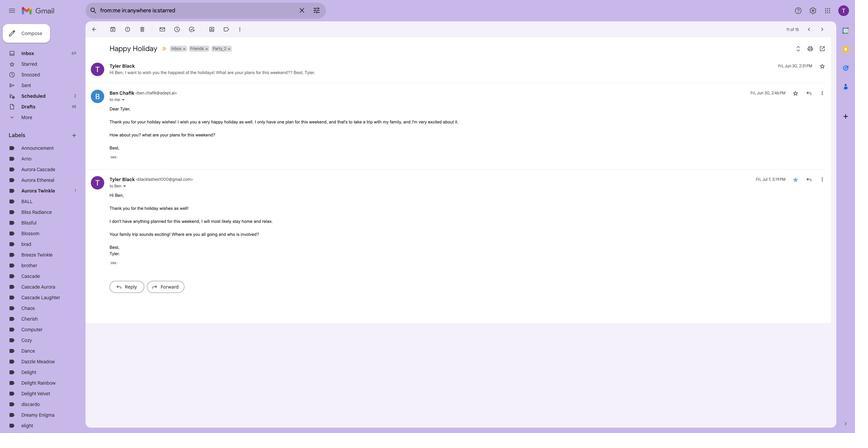 Task type: describe. For each thing, give the bounding box(es) containing it.
to up hi ben,
[[110, 184, 113, 189]]

want
[[128, 70, 137, 75]]

scheduled
[[21, 93, 46, 99]]

you down hi ben,
[[123, 206, 130, 211]]

twinkle for breeze twinkle
[[37, 252, 53, 258]]

for left weekend??
[[256, 70, 261, 75]]

not starred checkbox for 2:31 pm
[[820, 63, 826, 70]]

what
[[216, 70, 226, 75]]

this right 'plan' in the left top of the page
[[301, 120, 308, 125]]

will
[[204, 219, 210, 224]]

i'm
[[412, 120, 418, 125]]

cascade aurora
[[21, 284, 55, 290]]

computer
[[21, 327, 43, 333]]

elight link
[[21, 424, 33, 430]]

aurora twinkle link
[[21, 188, 55, 194]]

ben.chafik@adept.ai
[[138, 91, 175, 96]]

thank you for the holiday wishes as well!
[[110, 206, 189, 211]]

announcement link
[[21, 145, 54, 151]]

happy
[[110, 44, 131, 53]]

add to tasks image
[[189, 26, 195, 33]]

dreamy enigma link
[[21, 413, 55, 419]]

drafts link
[[21, 104, 35, 110]]

more button
[[0, 112, 80, 123]]

delete image
[[139, 26, 146, 33]]

how
[[110, 133, 118, 138]]

newer image
[[806, 26, 813, 33]]

with
[[374, 120, 382, 125]]

chaos link
[[21, 306, 35, 312]]

30, for 2:31 pm
[[793, 64, 799, 69]]

delight for delight velvet
[[21, 391, 36, 397]]

you up weekend?
[[190, 120, 197, 125]]

1 horizontal spatial are
[[186, 232, 192, 237]]

15
[[796, 27, 800, 32]]

1 horizontal spatial have
[[267, 120, 276, 125]]

compose button
[[3, 24, 50, 43]]

drafts
[[21, 104, 35, 110]]

fri, jun 30, 2:31 pm cell
[[779, 63, 813, 70]]

excited
[[428, 120, 442, 125]]

labels navigation
[[0, 21, 86, 434]]

delight link
[[21, 370, 36, 376]]

more image
[[237, 26, 243, 33]]

2 very from the left
[[419, 120, 427, 125]]

elight
[[21, 424, 33, 430]]

report spam image
[[124, 26, 131, 33]]

labels image
[[223, 26, 230, 33]]

1 horizontal spatial as
[[239, 120, 244, 125]]

meadow
[[37, 359, 55, 365]]

1 vertical spatial tyler.
[[110, 252, 120, 257]]

to left me
[[110, 97, 113, 102]]

to right want
[[138, 70, 142, 75]]

aurora for aurora ethereal
[[21, 178, 36, 184]]

2 a from the left
[[363, 120, 366, 125]]

delight rainbow link
[[21, 381, 56, 387]]

only
[[257, 120, 265, 125]]

planned
[[151, 219, 166, 224]]

blue star image
[[793, 176, 800, 183]]

fri, jul 7, 3:19 pm cell
[[757, 176, 786, 183]]

1 vertical spatial as
[[174, 206, 179, 211]]

dear
[[110, 107, 119, 112]]

you left happiest on the top left of the page
[[153, 70, 160, 75]]

wishes!
[[162, 120, 177, 125]]

weekend??
[[271, 70, 293, 75]]

and left i'm
[[404, 120, 411, 125]]

breeze twinkle
[[21, 252, 53, 258]]

family
[[120, 232, 131, 237]]

wishes
[[160, 206, 173, 211]]

1 horizontal spatial plans
[[245, 70, 255, 75]]

labels
[[9, 132, 25, 139]]

i left don't
[[110, 219, 111, 224]]

party_2
[[213, 46, 226, 51]]

0 vertical spatial trip
[[367, 120, 373, 125]]

< for ben chafik
[[135, 91, 138, 96]]

11
[[787, 27, 790, 32]]

1 horizontal spatial of
[[791, 27, 795, 32]]

i left only
[[255, 120, 256, 125]]

0 vertical spatial ben
[[110, 90, 118, 96]]

brad
[[21, 242, 31, 248]]

you down the tyler,
[[123, 120, 130, 125]]

arno
[[21, 156, 32, 162]]

snoozed
[[21, 72, 40, 78]]

fri, for black
[[757, 177, 762, 182]]

aurora ethereal link
[[21, 178, 54, 184]]

1 horizontal spatial about
[[443, 120, 454, 125]]

> for chafik
[[175, 91, 177, 96]]

i right wishes!
[[178, 120, 179, 125]]

involved?
[[241, 232, 259, 237]]

aurora cascade link
[[21, 167, 55, 173]]

0 horizontal spatial plans
[[170, 133, 180, 138]]

laughter
[[41, 295, 60, 301]]

happy
[[211, 120, 223, 125]]

1 vertical spatial of
[[186, 70, 189, 75]]

me
[[114, 97, 120, 102]]

inbox button
[[170, 46, 182, 52]]

party_2 button
[[212, 46, 227, 52]]

dreamy
[[21, 413, 38, 419]]

blacklashes1000@gmail.com
[[138, 177, 191, 182]]

dreamy enigma
[[21, 413, 55, 419]]

chaos
[[21, 306, 35, 312]]

to ben
[[110, 184, 121, 189]]

cascade aurora link
[[21, 284, 55, 290]]

to left take
[[349, 120, 353, 125]]

1 a from the left
[[198, 120, 201, 125]]

advanced search options image
[[310, 4, 324, 17]]

dance link
[[21, 349, 35, 355]]

arno link
[[21, 156, 32, 162]]

jun for fri, jun 30, 2:46 pm
[[758, 91, 764, 96]]

delight velvet link
[[21, 391, 50, 397]]

you?
[[132, 133, 141, 138]]

and left relax.
[[254, 219, 261, 224]]

7,
[[769, 177, 772, 182]]

starred
[[21, 61, 37, 67]]

it.
[[455, 120, 459, 125]]

this left weekend?
[[188, 133, 194, 138]]

i left want
[[125, 70, 126, 75]]

show trimmed content image for tyler
[[110, 262, 118, 265]]

my
[[383, 120, 389, 125]]

scheduled link
[[21, 93, 46, 99]]

twinkle for aurora twinkle
[[38, 188, 55, 194]]

velvet
[[37, 391, 50, 397]]

< for tyler black
[[136, 177, 138, 182]]

where
[[172, 232, 185, 237]]

stay
[[233, 219, 241, 224]]

1 horizontal spatial weekend,
[[309, 120, 328, 125]]

show trimmed content image for ben
[[110, 156, 118, 159]]

main menu image
[[8, 7, 16, 15]]

fri, for chafik
[[751, 91, 757, 96]]

blossom
[[21, 231, 39, 237]]

blue-star checkbox
[[793, 176, 800, 183]]

delight velvet
[[21, 391, 50, 397]]

happiest
[[168, 70, 185, 75]]

best, for best,
[[110, 146, 120, 151]]

move to inbox image
[[209, 26, 215, 33]]

aurora for aurora twinkle
[[21, 188, 37, 194]]

radiance
[[32, 210, 52, 216]]

cascade laughter link
[[21, 295, 60, 301]]

blissful
[[21, 220, 37, 226]]

to me
[[110, 97, 120, 102]]

bliss radiance link
[[21, 210, 52, 216]]

0 horizontal spatial your
[[137, 120, 146, 125]]

> for black
[[191, 177, 193, 182]]

0 horizontal spatial have
[[123, 219, 132, 224]]

aurora for aurora cascade
[[21, 167, 36, 173]]

gmail image
[[21, 4, 58, 17]]

more
[[21, 115, 32, 121]]

69
[[72, 51, 76, 56]]

well!
[[180, 206, 189, 211]]



Task type: locate. For each thing, give the bounding box(es) containing it.
0 vertical spatial hi
[[110, 70, 114, 75]]

0 horizontal spatial jun
[[758, 91, 764, 96]]

1 vertical spatial have
[[123, 219, 132, 224]]

i left will
[[202, 219, 203, 224]]

twinkle down ethereal
[[38, 188, 55, 194]]

fri, left jul
[[757, 177, 762, 182]]

friends
[[190, 46, 204, 51]]

0 horizontal spatial are
[[153, 133, 159, 138]]

you left all
[[193, 232, 200, 237]]

1 horizontal spatial >
[[191, 177, 193, 182]]

a right take
[[363, 120, 366, 125]]

family,
[[390, 120, 402, 125]]

dazzle meadow link
[[21, 359, 55, 365]]

as left well.
[[239, 120, 244, 125]]

1 horizontal spatial jun
[[785, 64, 792, 69]]

1 show trimmed content image from the top
[[110, 156, 118, 159]]

2 vertical spatial fri,
[[757, 177, 762, 182]]

delight for 'delight' link
[[21, 370, 36, 376]]

2 delight from the top
[[21, 381, 36, 387]]

1 vertical spatial are
[[153, 133, 159, 138]]

inbox inside button
[[172, 46, 182, 51]]

0 vertical spatial ben,
[[115, 70, 124, 75]]

30, left 2:31 pm
[[793, 64, 799, 69]]

how about you? what are your plans for this weekend?
[[110, 133, 215, 138]]

and left that's
[[329, 120, 336, 125]]

starred link
[[21, 61, 37, 67]]

1 hi from the top
[[110, 70, 114, 75]]

0 vertical spatial have
[[267, 120, 276, 125]]

weekend, left that's
[[309, 120, 328, 125]]

breeze
[[21, 252, 36, 258]]

very left happy
[[202, 120, 210, 125]]

best, for best, tyler.
[[110, 245, 120, 250]]

aurora twinkle
[[21, 188, 55, 194]]

0 horizontal spatial wish
[[143, 70, 151, 75]]

for left weekend?
[[181, 133, 186, 138]]

1 horizontal spatial a
[[363, 120, 366, 125]]

1 vertical spatial thank
[[110, 206, 122, 211]]

delight up discardo
[[21, 391, 36, 397]]

show trimmed content image
[[110, 156, 118, 159], [110, 262, 118, 265]]

your family trip sounds exciting! where are you all going and who is involved?
[[110, 232, 259, 237]]

twinkle right breeze
[[37, 252, 53, 258]]

list containing tyler black
[[86, 56, 826, 299]]

tyler black cell
[[110, 177, 193, 183]]

cascade up ethereal
[[37, 167, 55, 173]]

0 vertical spatial not starred checkbox
[[820, 63, 826, 70]]

ben, for hi ben, i want to wish you the happiest of the holidays! what are your plans for this weekend?? best, tyler.
[[115, 70, 124, 75]]

> inside tyler black < blacklashes1000@gmail.com >
[[191, 177, 193, 182]]

1 vertical spatial black
[[122, 177, 135, 183]]

0 horizontal spatial trip
[[132, 232, 138, 237]]

you
[[153, 70, 160, 75], [123, 120, 130, 125], [190, 120, 197, 125], [123, 206, 130, 211], [193, 232, 200, 237]]

hi for hi ben, i want to wish you the happiest of the holidays! what are your plans for this weekend?? best, tyler.
[[110, 70, 114, 75]]

weekend, up your family trip sounds exciting! where are you all going and who is involved?
[[182, 219, 200, 224]]

0 vertical spatial as
[[239, 120, 244, 125]]

ben left show details icon
[[114, 184, 121, 189]]

0 vertical spatial jun
[[785, 64, 792, 69]]

cascade down cascade link
[[21, 284, 40, 290]]

compose
[[21, 30, 42, 36]]

holiday
[[147, 120, 161, 125], [224, 120, 238, 125], [145, 206, 158, 211]]

cherish link
[[21, 317, 38, 323]]

cascade for cascade link
[[21, 274, 40, 280]]

jun left 2:31 pm
[[785, 64, 792, 69]]

best, inside best, tyler.
[[110, 245, 120, 250]]

black for tyler black < blacklashes1000@gmail.com >
[[122, 177, 135, 183]]

as left well!
[[174, 206, 179, 211]]

your right "what"
[[235, 70, 243, 75]]

inbox link
[[21, 50, 34, 56]]

1 horizontal spatial your
[[160, 133, 169, 138]]

weekend?
[[196, 133, 215, 138]]

show details image
[[123, 184, 127, 188]]

2 vertical spatial are
[[186, 232, 192, 237]]

0 horizontal spatial as
[[174, 206, 179, 211]]

thank up don't
[[110, 206, 122, 211]]

ben chafik cell
[[110, 90, 177, 96]]

home
[[242, 219, 253, 224]]

0 vertical spatial show trimmed content image
[[110, 156, 118, 159]]

ben, down tyler black
[[115, 70, 124, 75]]

settings image
[[810, 7, 818, 15]]

0 vertical spatial of
[[791, 27, 795, 32]]

cozy link
[[21, 338, 32, 344]]

tyler for tyler black < blacklashes1000@gmail.com >
[[110, 177, 121, 183]]

older image
[[820, 26, 826, 33]]

0 vertical spatial tyler.
[[305, 70, 315, 75]]

1 horizontal spatial trip
[[367, 120, 373, 125]]

sent
[[21, 83, 31, 89]]

tyler for tyler black
[[110, 63, 121, 69]]

1 vertical spatial plans
[[170, 133, 180, 138]]

hi ben,
[[110, 193, 124, 198]]

cascade laughter
[[21, 295, 60, 301]]

inbox down snooze image
[[172, 46, 182, 51]]

delight for delight rainbow
[[21, 381, 36, 387]]

1 vertical spatial hi
[[110, 193, 114, 198]]

1 vertical spatial fri,
[[751, 91, 757, 96]]

plans right "what"
[[245, 70, 255, 75]]

1 horizontal spatial tyler.
[[305, 70, 315, 75]]

1 black from the top
[[122, 63, 135, 69]]

for right 'plan' in the left top of the page
[[295, 120, 300, 125]]

to
[[138, 70, 142, 75], [110, 97, 113, 102], [349, 120, 353, 125], [110, 184, 113, 189]]

likely
[[222, 219, 231, 224]]

1 vertical spatial wish
[[180, 120, 189, 125]]

the left happiest on the top left of the page
[[161, 70, 167, 75]]

your up the "what"
[[137, 120, 146, 125]]

holiday left wishes
[[145, 206, 158, 211]]

trip right "family"
[[132, 232, 138, 237]]

0 vertical spatial weekend,
[[309, 120, 328, 125]]

hi down to ben
[[110, 193, 114, 198]]

Not starred checkbox
[[820, 63, 826, 70], [793, 90, 800, 97]]

1 vertical spatial your
[[137, 120, 146, 125]]

dear tyler,
[[110, 107, 131, 112]]

0 vertical spatial twinkle
[[38, 188, 55, 194]]

not starred checkbox for 2:46 pm
[[793, 90, 800, 97]]

ben, down to ben
[[115, 193, 124, 198]]

0 vertical spatial tyler
[[110, 63, 121, 69]]

sounds
[[139, 232, 153, 237]]

weekend,
[[309, 120, 328, 125], [182, 219, 200, 224]]

2 tyler from the top
[[110, 177, 121, 183]]

1 vertical spatial trip
[[132, 232, 138, 237]]

0 horizontal spatial the
[[137, 206, 143, 211]]

black for tyler black
[[122, 63, 135, 69]]

2 show trimmed content image from the top
[[110, 262, 118, 265]]

aurora ethereal
[[21, 178, 54, 184]]

inbox up starred link
[[21, 50, 34, 56]]

cascade
[[37, 167, 55, 173], [21, 274, 40, 280], [21, 284, 40, 290], [21, 295, 40, 301]]

0 vertical spatial black
[[122, 63, 135, 69]]

30, left the 2:46 pm
[[765, 91, 771, 96]]

cascade for cascade aurora
[[21, 284, 40, 290]]

jun left the 2:46 pm
[[758, 91, 764, 96]]

0 vertical spatial thank
[[110, 120, 122, 125]]

brother link
[[21, 263, 37, 269]]

friends button
[[189, 46, 205, 52]]

tyler down happy
[[110, 63, 121, 69]]

ethereal
[[37, 178, 54, 184]]

tab list
[[837, 21, 856, 410]]

0 vertical spatial about
[[443, 120, 454, 125]]

best, right weekend??
[[294, 70, 304, 75]]

delight
[[21, 370, 36, 376], [21, 381, 36, 387], [21, 391, 36, 397]]

ben up to me
[[110, 90, 118, 96]]

clear search image
[[296, 4, 309, 17]]

1 ben, from the top
[[115, 70, 124, 75]]

2 thank from the top
[[110, 206, 122, 211]]

1 tyler from the top
[[110, 63, 121, 69]]

ben,
[[115, 70, 124, 75], [115, 193, 124, 198]]

of right 11
[[791, 27, 795, 32]]

1 vertical spatial <
[[136, 177, 138, 182]]

i
[[125, 70, 126, 75], [178, 120, 179, 125], [255, 120, 256, 125], [110, 219, 111, 224], [202, 219, 203, 224]]

0 horizontal spatial 30,
[[765, 91, 771, 96]]

0 horizontal spatial very
[[202, 120, 210, 125]]

delight down dazzle
[[21, 370, 36, 376]]

not starred image
[[793, 90, 800, 97]]

blossom link
[[21, 231, 39, 237]]

for up you? on the left top of page
[[131, 120, 136, 125]]

don't
[[112, 219, 121, 224]]

thank you for your holiday wishes! i wish you a very happy holiday as well. i only have one plan for this weekend, and that's to take a trip with my family, and i'm very excited about it.
[[110, 120, 459, 125]]

2 vertical spatial your
[[160, 133, 169, 138]]

holidays!
[[198, 70, 215, 75]]

0 horizontal spatial inbox
[[21, 50, 34, 56]]

1 vertical spatial jun
[[758, 91, 764, 96]]

are right where at bottom
[[186, 232, 192, 237]]

0 vertical spatial best,
[[294, 70, 304, 75]]

bliss
[[21, 210, 31, 216]]

1 vertical spatial tyler
[[110, 177, 121, 183]]

holiday right happy
[[224, 120, 238, 125]]

hi down tyler black
[[110, 70, 114, 75]]

about left it. at the top of the page
[[443, 120, 454, 125]]

this left weekend??
[[263, 70, 269, 75]]

1 horizontal spatial wish
[[180, 120, 189, 125]]

2 black from the top
[[122, 177, 135, 183]]

list
[[86, 56, 826, 299]]

discardo
[[21, 402, 40, 408]]

0 horizontal spatial not starred checkbox
[[793, 90, 800, 97]]

0 vertical spatial >
[[175, 91, 177, 96]]

black up show details icon
[[122, 177, 135, 183]]

< inside tyler black < blacklashes1000@gmail.com >
[[136, 177, 138, 182]]

thank
[[110, 120, 122, 125], [110, 206, 122, 211]]

snoozed link
[[21, 72, 40, 78]]

what
[[142, 133, 151, 138]]

2 vertical spatial best,
[[110, 245, 120, 250]]

have right don't
[[123, 219, 132, 224]]

very
[[202, 120, 210, 125], [419, 120, 427, 125]]

this
[[263, 70, 269, 75], [301, 120, 308, 125], [188, 133, 194, 138], [174, 219, 181, 224]]

> inside ben chafik < ben.chafik@adept.ai >
[[175, 91, 177, 96]]

1 vertical spatial ben,
[[115, 193, 124, 198]]

fri, jun 30, 2:46 pm cell
[[751, 90, 786, 97]]

2 horizontal spatial the
[[191, 70, 197, 75]]

a up weekend?
[[198, 120, 201, 125]]

2:46 pm
[[772, 91, 786, 96]]

labels heading
[[9, 132, 71, 139]]

< inside ben chafik < ben.chafik@adept.ai >
[[135, 91, 138, 96]]

tyler. right weekend??
[[305, 70, 315, 75]]

thank for tyler
[[110, 206, 122, 211]]

2 hi from the top
[[110, 193, 114, 198]]

inbox for inbox button
[[172, 46, 182, 51]]

1 vertical spatial twinkle
[[37, 252, 53, 258]]

2 vertical spatial delight
[[21, 391, 36, 397]]

plans down wishes!
[[170, 133, 180, 138]]

i don't have anything planned for this weekend, i will most likely stay home and relax.
[[110, 219, 273, 224]]

2 ben, from the top
[[115, 193, 124, 198]]

dazzle
[[21, 359, 36, 365]]

for up anything
[[131, 206, 136, 211]]

tyler black
[[110, 63, 135, 69]]

take
[[354, 120, 362, 125]]

and
[[329, 120, 336, 125], [404, 120, 411, 125], [254, 219, 261, 224], [219, 232, 226, 237]]

very right i'm
[[419, 120, 427, 125]]

not starred checkbox right 2:31 pm
[[820, 63, 826, 70]]

jun for fri, jun 30, 2:31 pm
[[785, 64, 792, 69]]

most
[[211, 219, 221, 224]]

are right "what"
[[228, 70, 234, 75]]

1 vertical spatial 30,
[[765, 91, 771, 96]]

black
[[122, 63, 135, 69], [122, 177, 135, 183]]

the left holidays! at the top
[[191, 70, 197, 75]]

aurora down arno "link"
[[21, 167, 36, 173]]

show trimmed content image down best, tyler.
[[110, 262, 118, 265]]

30, for 2:46 pm
[[765, 91, 771, 96]]

fri, left 2:31 pm
[[779, 64, 784, 69]]

1 vertical spatial best,
[[110, 146, 120, 151]]

forward link
[[147, 281, 185, 293]]

fri, left the 2:46 pm
[[751, 91, 757, 96]]

fri, jul 7, 3:19 pm
[[757, 177, 786, 182]]

1 horizontal spatial 30,
[[793, 64, 799, 69]]

0 vertical spatial <
[[135, 91, 138, 96]]

search mail image
[[88, 5, 100, 17]]

1 thank from the top
[[110, 120, 122, 125]]

0 horizontal spatial about
[[120, 133, 130, 138]]

fri, inside cell
[[757, 177, 762, 182]]

your down wishes!
[[160, 133, 169, 138]]

the up anything
[[137, 206, 143, 211]]

snooze image
[[174, 26, 181, 33]]

0 vertical spatial are
[[228, 70, 234, 75]]

aurora up laughter
[[41, 284, 55, 290]]

1 vertical spatial >
[[191, 177, 193, 182]]

inbox for inbox link
[[21, 50, 34, 56]]

have
[[267, 120, 276, 125], [123, 219, 132, 224]]

fri, jun 30, 2:31 pm
[[779, 64, 813, 69]]

1 very from the left
[[202, 120, 210, 125]]

hi for hi ben,
[[110, 193, 114, 198]]

not starred checkbox right the 2:46 pm
[[793, 90, 800, 97]]

cascade down 'brother' link
[[21, 274, 40, 280]]

archive image
[[110, 26, 116, 33]]

holiday
[[133, 44, 157, 53]]

and left who
[[219, 232, 226, 237]]

0 horizontal spatial >
[[175, 91, 177, 96]]

>
[[175, 91, 177, 96], [191, 177, 193, 182]]

have left one
[[267, 120, 276, 125]]

trip left the with
[[367, 120, 373, 125]]

1 vertical spatial show trimmed content image
[[110, 262, 118, 265]]

cherish
[[21, 317, 38, 323]]

1 vertical spatial delight
[[21, 381, 36, 387]]

all
[[202, 232, 206, 237]]

0 vertical spatial your
[[235, 70, 243, 75]]

best, down your
[[110, 245, 120, 250]]

best, tyler.
[[110, 245, 120, 257]]

show details image
[[121, 98, 125, 102]]

1 horizontal spatial not starred checkbox
[[820, 63, 826, 70]]

ben, for hi ben,
[[115, 193, 124, 198]]

mark as unread image
[[159, 26, 166, 33]]

1 horizontal spatial very
[[419, 120, 427, 125]]

1 vertical spatial not starred checkbox
[[793, 90, 800, 97]]

for
[[256, 70, 261, 75], [131, 120, 136, 125], [295, 120, 300, 125], [181, 133, 186, 138], [131, 206, 136, 211], [167, 219, 173, 224]]

cascade for cascade laughter
[[21, 295, 40, 301]]

1 delight from the top
[[21, 370, 36, 376]]

back to search results image
[[91, 26, 98, 33]]

0 vertical spatial plans
[[245, 70, 255, 75]]

1 vertical spatial ben
[[114, 184, 121, 189]]

0 horizontal spatial of
[[186, 70, 189, 75]]

holiday for black
[[145, 206, 158, 211]]

tyler,
[[120, 107, 131, 112]]

sent link
[[21, 83, 31, 89]]

0 horizontal spatial weekend,
[[182, 219, 200, 224]]

0 horizontal spatial tyler.
[[110, 252, 120, 257]]

of
[[791, 27, 795, 32], [186, 70, 189, 75]]

plan
[[286, 120, 294, 125]]

wish right want
[[143, 70, 151, 75]]

Search mail text field
[[100, 7, 294, 14]]

cascade up chaos link
[[21, 295, 40, 301]]

support image
[[795, 7, 803, 15]]

aurora up ball link
[[21, 188, 37, 194]]

0 vertical spatial delight
[[21, 370, 36, 376]]

black up want
[[122, 63, 135, 69]]

is
[[237, 232, 240, 237]]

tyler
[[110, 63, 121, 69], [110, 177, 121, 183]]

of right happiest on the top left of the page
[[186, 70, 189, 75]]

your
[[110, 232, 118, 237]]

inbox inside labels navigation
[[21, 50, 34, 56]]

jul
[[763, 177, 768, 182]]

2 horizontal spatial are
[[228, 70, 234, 75]]

2 horizontal spatial your
[[235, 70, 243, 75]]

cozy
[[21, 338, 32, 344]]

1 horizontal spatial inbox
[[172, 46, 182, 51]]

holiday up the "what"
[[147, 120, 161, 125]]

for right planned
[[167, 219, 173, 224]]

show trimmed content image down how
[[110, 156, 118, 159]]

0 horizontal spatial a
[[198, 120, 201, 125]]

tyler black < blacklashes1000@gmail.com >
[[110, 177, 193, 183]]

0 vertical spatial wish
[[143, 70, 151, 75]]

blissful link
[[21, 220, 37, 226]]

aurora up "aurora twinkle" link
[[21, 178, 36, 184]]

1 vertical spatial weekend,
[[182, 219, 200, 224]]

ben chafik < ben.chafik@adept.ai >
[[110, 90, 177, 96]]

None search field
[[86, 3, 326, 19]]

tyler. down your
[[110, 252, 120, 257]]

are right the "what"
[[153, 133, 159, 138]]

this up where at bottom
[[174, 219, 181, 224]]

best, down how
[[110, 146, 120, 151]]

3 delight from the top
[[21, 391, 36, 397]]

delight rainbow
[[21, 381, 56, 387]]

1 vertical spatial about
[[120, 133, 130, 138]]

0 vertical spatial 30,
[[793, 64, 799, 69]]

thank for ben
[[110, 120, 122, 125]]

holiday for chafik
[[147, 120, 161, 125]]

delight down 'delight' link
[[21, 381, 36, 387]]

tyler up to ben
[[110, 177, 121, 183]]

ball link
[[21, 199, 33, 205]]

0 vertical spatial fri,
[[779, 64, 784, 69]]

1 horizontal spatial the
[[161, 70, 167, 75]]

fri, jun 30, 2:46 pm
[[751, 91, 786, 96]]

not starred image
[[820, 63, 826, 70]]

thank down dear
[[110, 120, 122, 125]]

ball
[[21, 199, 33, 205]]



Task type: vqa. For each thing, say whether or not it's contained in the screenshot.


